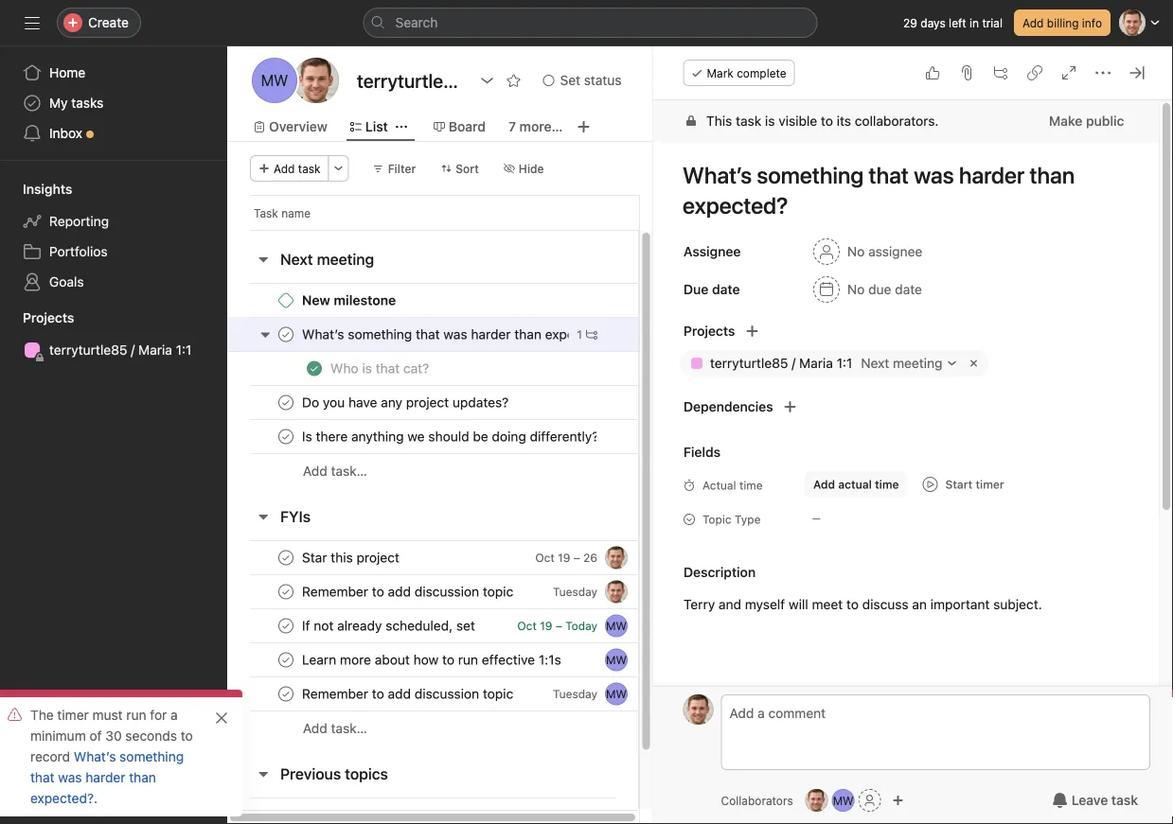 Task type: vqa. For each thing, say whether or not it's contained in the screenshot.
Rules for Approved image in the right top of the page's Mark complete image
no



Task type: describe. For each thing, give the bounding box(es) containing it.
actual
[[838, 478, 872, 492]]

mark
[[707, 66, 734, 80]]

global element
[[0, 46, 227, 160]]

—
[[812, 513, 821, 524]]

task name row
[[227, 195, 709, 230]]

/ inside what's something that was harder than expected? dialog
[[792, 356, 795, 371]]

completed image for if not already scheduled, set up a recurring 1:1 meeting in your calendar text field
[[275, 615, 297, 638]]

add or remove collaborators image
[[893, 796, 904, 807]]

is there anything we should be doing differently? cell
[[227, 420, 640, 455]]

add task… for fyis
[[303, 721, 367, 737]]

3 task… from the top
[[331, 809, 367, 824]]

search
[[395, 15, 438, 30]]

assignee
[[868, 244, 922, 260]]

add task
[[274, 162, 321, 175]]

header fyis tree grid
[[227, 541, 709, 746]]

leave
[[1072, 793, 1108, 809]]

no for no assignee
[[847, 244, 865, 260]]

show options image
[[480, 73, 495, 88]]

actual time
[[702, 479, 763, 493]]

leave task
[[1072, 793, 1138, 809]]

1 remember to add discussion topics for the next meeting cell from the top
[[227, 575, 640, 610]]

— button
[[805, 506, 918, 532]]

mw button inside learn more about how to run effective 1:1s cell
[[605, 649, 628, 672]]

1
[[577, 328, 582, 341]]

Who is that cat? text field
[[327, 359, 435, 378]]

– for today
[[556, 620, 562, 633]]

completed image for completed checkbox related to remember to add discussion topics for the next meeting text box
[[275, 581, 297, 604]]

terryturtle85 inside projects 'element'
[[49, 342, 127, 358]]

next inside next meeting button
[[280, 251, 313, 269]]

oct for oct 19 – today
[[518, 620, 537, 633]]

what's
[[74, 750, 116, 765]]

3 add task… row from the top
[[227, 798, 709, 825]]

mw inside remember to add discussion topics for the next meeting cell
[[606, 688, 627, 701]]

filter button
[[364, 155, 425, 182]]

3 add task… from the top
[[303, 809, 367, 824]]

topic type
[[702, 513, 761, 527]]

was
[[58, 770, 82, 786]]

make public
[[1049, 113, 1124, 129]]

learn more about how to run effective 1:1s cell
[[227, 643, 640, 678]]

collapse task list for this section image for next meeting
[[256, 252, 271, 267]]

tasks
[[71, 95, 104, 111]]

row up "mw" row
[[227, 575, 709, 610]]

star this project cell
[[227, 541, 640, 576]]

add task… for next meeting
[[303, 464, 367, 479]]

date
[[895, 282, 922, 297]]

next meeting button
[[856, 353, 962, 374]]

Completed checkbox
[[275, 426, 297, 448]]

sort
[[456, 162, 479, 175]]

topic
[[702, 513, 731, 527]]

the timer must run for a minimum of 30 seconds to record
[[30, 708, 193, 765]]

left
[[949, 16, 967, 29]]

oct for oct 19 – 26
[[535, 552, 555, 565]]

terryturtle85 / maria 1:1 inside projects 'element'
[[49, 342, 192, 358]]

remove image
[[966, 356, 981, 371]]

sort button
[[432, 155, 488, 182]]

attachments: add a file to this task, what's something that was harder than expected? image
[[959, 65, 975, 81]]

2 remember to add discussion topics for the next meeting cell from the top
[[227, 677, 640, 712]]

fyis
[[280, 508, 311, 526]]

New milestone text field
[[298, 291, 402, 310]]

more actions for this task image
[[1096, 65, 1111, 81]]

collaborators.
[[855, 113, 939, 129]]

portfolios link
[[11, 237, 216, 267]]

completed image for star this project text box
[[275, 547, 297, 570]]

add subtask image
[[994, 65, 1009, 81]]

add for add task… button within header next meeting tree grid
[[303, 464, 327, 479]]

1 vertical spatial to
[[846, 597, 859, 613]]

is
[[765, 113, 775, 129]]

my
[[49, 95, 68, 111]]

terry
[[683, 597, 715, 613]]

tab actions image
[[396, 121, 407, 133]]

completed image for do you have any project updates? 'text box'
[[275, 392, 297, 414]]

add inside button
[[1023, 16, 1044, 29]]

previous
[[280, 766, 341, 784]]

add task button
[[250, 155, 329, 182]]

list
[[365, 119, 388, 134]]

completed image for completed checkbox in the the what's something that was harder than expected? cell
[[275, 323, 297, 346]]

maria inside main content
[[799, 356, 833, 371]]

19 for – today
[[540, 620, 553, 633]]

7 more… button
[[509, 116, 563, 137]]

start
[[945, 478, 972, 492]]

1 tuesday from the top
[[553, 586, 598, 599]]

terryturtle85 inside main content
[[710, 356, 788, 371]]

If not already scheduled, set up a recurring 1:1 meeting in your calendar text field
[[298, 617, 480, 636]]

mw inside the if not already scheduled, set up a recurring 1:1 meeting in your calendar cell
[[606, 620, 627, 633]]

name
[[281, 206, 311, 220]]

add inside button
[[274, 162, 295, 175]]

26
[[584, 552, 598, 565]]

add dependencies image
[[782, 400, 798, 415]]

0 horizontal spatial time
[[739, 479, 763, 493]]

task for add
[[298, 162, 321, 175]]

public
[[1086, 113, 1124, 129]]

/ inside projects 'element'
[[131, 342, 135, 358]]

my tasks link
[[11, 88, 216, 118]]

search list box
[[363, 8, 818, 38]]

copy task link image
[[1028, 65, 1043, 81]]

task… for fyis
[[331, 721, 367, 737]]

collapse subtask list for the task what's something that was harder than expected? image
[[258, 327, 273, 342]]

hide button
[[495, 155, 553, 182]]

board link
[[434, 116, 486, 137]]

.
[[94, 791, 98, 807]]

set status button
[[535, 67, 630, 94]]

what's something that was harder than expected? dialog
[[653, 46, 1174, 825]]

no due date button
[[805, 273, 931, 307]]

previous topics
[[280, 766, 388, 784]]

completed checkbox for remember to add discussion topics for the next meeting text field
[[275, 683, 297, 706]]

its
[[837, 113, 851, 129]]

time inside dropdown button
[[875, 478, 899, 492]]

fyis button
[[280, 500, 311, 534]]

who is that cat? cell
[[227, 351, 640, 386]]

row down what's something that was harder than expected? text field
[[227, 351, 709, 386]]

task… for next meeting
[[331, 464, 367, 479]]

overview
[[269, 119, 328, 134]]

visible
[[778, 113, 817, 129]]

add task… row for fyis
[[227, 711, 709, 746]]

close image
[[214, 711, 229, 726]]

29 days left in trial
[[904, 16, 1003, 29]]

no due date
[[847, 282, 922, 297]]

completed checkbox for star this project text box
[[275, 547, 297, 570]]

Learn more about how to run effective 1:1s text field
[[298, 651, 567, 670]]

list link
[[350, 116, 388, 137]]

create button
[[57, 8, 141, 38]]

add for third add task… button from the top of the page
[[303, 809, 327, 824]]

actual
[[702, 479, 736, 493]]

completed image for remember to add discussion topics for the next meeting text field
[[275, 683, 297, 706]]

add task… button for fyis
[[303, 719, 367, 740]]

myself
[[745, 597, 785, 613]]

row up learn more about how to run effective 1:1s text field
[[227, 609, 709, 644]]

start timer
[[945, 478, 1004, 492]]

tt button inside star this project cell
[[605, 547, 628, 570]]

info
[[1082, 16, 1102, 29]]

meeting inside next meeting button
[[317, 251, 374, 269]]

no assignee button
[[805, 235, 931, 269]]

mw inside what's something that was harder than expected? dialog
[[833, 795, 854, 808]]

Is there anything we should be doing differently? text field
[[298, 428, 598, 447]]

close details image
[[1130, 65, 1145, 81]]

timer for start
[[976, 478, 1004, 492]]

3 add task… button from the top
[[303, 806, 367, 825]]

what's something that was harder than expected?
[[30, 750, 184, 807]]

set
[[560, 72, 581, 88]]

next meeting inside dropdown button
[[861, 356, 942, 371]]



Task type: locate. For each thing, give the bounding box(es) containing it.
0 vertical spatial tuesday
[[553, 586, 598, 599]]

what's something that was harder than expected? link
[[30, 750, 184, 807]]

meeting up new milestone text field
[[317, 251, 374, 269]]

0 vertical spatial next
[[280, 251, 313, 269]]

row down sort 'dropdown button'
[[250, 229, 639, 231]]

0 vertical spatial to
[[821, 113, 833, 129]]

an
[[912, 597, 927, 613]]

0 vertical spatial timer
[[976, 478, 1004, 492]]

reporting link
[[11, 206, 216, 237]]

if not already scheduled, set up a recurring 1:1 meeting in your calendar cell
[[227, 609, 640, 644]]

1 vertical spatial add task… button
[[303, 719, 367, 740]]

0 horizontal spatial terryturtle85
[[49, 342, 127, 358]]

projects button down goals
[[0, 309, 74, 328]]

completed image inside star this project cell
[[275, 547, 297, 570]]

0 vertical spatial 19
[[558, 552, 571, 565]]

0 vertical spatial task
[[736, 113, 761, 129]]

add task… button inside header fyis tree grid
[[303, 719, 367, 740]]

1 horizontal spatial projects button
[[653, 318, 735, 345]]

task right leave
[[1112, 793, 1138, 809]]

0 vertical spatial next meeting
[[280, 251, 374, 269]]

meeting inside next meeting dropdown button
[[893, 356, 942, 371]]

0 horizontal spatial next
[[280, 251, 313, 269]]

time
[[875, 478, 899, 492], [739, 479, 763, 493]]

next up "completed milestone" checkbox
[[280, 251, 313, 269]]

terryturtle85 down goals
[[49, 342, 127, 358]]

terryturtle85 / maria 1:1 down add to projects image
[[710, 356, 852, 371]]

no left due
[[847, 282, 865, 297]]

collapse task list for this section image down task
[[256, 252, 271, 267]]

maria inside projects 'element'
[[138, 342, 172, 358]]

meet
[[812, 597, 843, 613]]

oct left today
[[518, 620, 537, 633]]

create
[[88, 15, 129, 30]]

hide
[[519, 162, 544, 175]]

1 horizontal spatial /
[[792, 356, 795, 371]]

– inside star this project cell
[[574, 552, 580, 565]]

projects for projects "dropdown button" within 'element'
[[23, 310, 74, 326]]

overview link
[[254, 116, 328, 137]]

1 vertical spatial meeting
[[893, 356, 942, 371]]

that
[[30, 770, 54, 786]]

add down the previous
[[303, 809, 327, 824]]

1 vertical spatial next
[[861, 356, 889, 371]]

add
[[1023, 16, 1044, 29], [274, 162, 295, 175], [303, 464, 327, 479], [813, 478, 835, 492], [303, 721, 327, 737], [303, 809, 327, 824]]

next meeting up new milestone text field
[[280, 251, 374, 269]]

of
[[90, 729, 102, 744]]

0 vertical spatial oct
[[535, 552, 555, 565]]

1 vertical spatial tuesday
[[553, 688, 598, 701]]

completed image inside learn more about how to run effective 1:1s cell
[[275, 649, 297, 672]]

2 completed image from the top
[[275, 426, 297, 448]]

1 horizontal spatial 1:1
[[837, 356, 852, 371]]

timer up minimum on the left bottom of page
[[57, 708, 89, 724]]

0 likes. click to like this task image
[[925, 65, 941, 81]]

a
[[171, 708, 178, 724]]

mw row
[[227, 643, 709, 678]]

1 vertical spatial add task…
[[303, 721, 367, 737]]

0 horizontal spatial projects
[[23, 310, 74, 326]]

mw button
[[605, 615, 628, 638], [605, 649, 628, 672], [605, 683, 628, 706], [832, 790, 855, 813]]

2 task… from the top
[[331, 721, 367, 737]]

reporting
[[49, 214, 109, 229]]

the
[[30, 708, 54, 724]]

0 horizontal spatial timer
[[57, 708, 89, 724]]

add actual time button
[[805, 472, 907, 498]]

completed image inside is there anything we should be doing differently? cell
[[275, 426, 297, 448]]

1 horizontal spatial maria
[[799, 356, 833, 371]]

2 add task… button from the top
[[303, 719, 367, 740]]

3 completed image from the top
[[275, 581, 297, 604]]

1 horizontal spatial task
[[736, 113, 761, 129]]

0 horizontal spatial next meeting
[[280, 251, 374, 269]]

2 horizontal spatial to
[[846, 597, 859, 613]]

terryturtle85 / maria 1:1 inside what's something that was harder than expected? dialog
[[710, 356, 852, 371]]

new milestone cell
[[227, 283, 640, 318]]

0 horizontal spatial –
[[556, 620, 562, 633]]

row up what's something that was harder than expected? text field
[[227, 283, 709, 318]]

projects for projects "dropdown button" within what's something that was harder than expected? dialog
[[683, 323, 735, 339]]

main content
[[653, 100, 1159, 825]]

add down overview link
[[274, 162, 295, 175]]

1 vertical spatial task
[[298, 162, 321, 175]]

0 vertical spatial meeting
[[317, 251, 374, 269]]

search button
[[363, 8, 818, 38]]

complete
[[737, 66, 787, 80]]

tuesday up today
[[553, 586, 598, 599]]

add task… down previous topics button
[[303, 809, 367, 824]]

timer inside the 'the timer must run for a minimum of 30 seconds to record'
[[57, 708, 89, 724]]

terryturtle85
[[49, 342, 127, 358], [710, 356, 788, 371]]

add left billing
[[1023, 16, 1044, 29]]

19 inside the if not already scheduled, set up a recurring 1:1 meeting in your calendar cell
[[540, 620, 553, 633]]

0 horizontal spatial terryturtle85 / maria 1:1
[[49, 342, 192, 358]]

1 vertical spatial –
[[556, 620, 562, 633]]

task left the is
[[736, 113, 761, 129]]

0 horizontal spatial task
[[298, 162, 321, 175]]

inbox link
[[11, 118, 216, 149]]

add task… button up the previous topics
[[303, 719, 367, 740]]

oct 19 – today
[[518, 620, 598, 633]]

0 horizontal spatial 19
[[540, 620, 553, 633]]

expected?
[[30, 791, 94, 807]]

Star this project text field
[[298, 549, 405, 568]]

/ up add dependencies icon
[[792, 356, 795, 371]]

Remember to add discussion topics for the next meeting text field
[[298, 583, 515, 602]]

add task… button
[[303, 461, 367, 482], [303, 719, 367, 740], [303, 806, 367, 825]]

completed checkbox for if not already scheduled, set up a recurring 1:1 meeting in your calendar text field
[[275, 615, 297, 638]]

terryturtle85 / maria 1:1 link
[[11, 335, 216, 366]]

mw button inside the if not already scheduled, set up a recurring 1:1 meeting in your calendar cell
[[605, 615, 628, 638]]

mw inside learn more about how to run effective 1:1s cell
[[606, 654, 627, 667]]

1:1 left next meeting dropdown button
[[837, 356, 852, 371]]

– for 26
[[574, 552, 580, 565]]

2 add task… from the top
[[303, 721, 367, 737]]

to inside the 'the timer must run for a minimum of 30 seconds to record'
[[181, 729, 193, 744]]

Completed milestone checkbox
[[278, 293, 294, 308]]

2 vertical spatial task…
[[331, 809, 367, 824]]

trial
[[983, 16, 1003, 29]]

home
[[49, 65, 85, 81]]

1 button
[[573, 325, 601, 344]]

2 tuesday from the top
[[553, 688, 598, 701]]

2 vertical spatial add task… button
[[303, 806, 367, 825]]

collapse task list for this section image left fyis button
[[256, 510, 271, 525]]

more actions image
[[333, 163, 344, 174]]

projects inside 'element'
[[23, 310, 74, 326]]

tuesday
[[553, 586, 598, 599], [553, 688, 598, 701]]

4 completed image from the top
[[275, 649, 297, 672]]

What's something that was harder than expected? text field
[[298, 325, 570, 344]]

row up is there anything we should be doing differently? text field
[[227, 385, 709, 421]]

task inside button
[[298, 162, 321, 175]]

task… up the previous topics
[[331, 721, 367, 737]]

than
[[129, 770, 156, 786]]

completed checkbox for remember to add discussion topics for the next meeting text box
[[275, 581, 297, 604]]

add for add actual time dropdown button at the right bottom of the page
[[813, 478, 835, 492]]

completed image
[[303, 358, 326, 380], [275, 392, 297, 414], [275, 547, 297, 570], [275, 615, 297, 638], [275, 683, 297, 706]]

1 horizontal spatial meeting
[[893, 356, 942, 371]]

task… inside header next meeting tree grid
[[331, 464, 367, 479]]

– left today
[[556, 620, 562, 633]]

– inside the if not already scheduled, set up a recurring 1:1 meeting in your calendar cell
[[556, 620, 562, 633]]

no inside dropdown button
[[847, 282, 865, 297]]

1 vertical spatial task…
[[331, 721, 367, 737]]

add task… inside header fyis tree grid
[[303, 721, 367, 737]]

add to starred image
[[506, 73, 521, 88]]

1 collapse task list for this section image from the top
[[256, 252, 271, 267]]

1 vertical spatial no
[[847, 282, 865, 297]]

Remember to add discussion topics for the next meeting text field
[[298, 685, 515, 704]]

maria
[[138, 342, 172, 358], [799, 356, 833, 371]]

row down do you have any project updates? 'text box'
[[227, 420, 709, 455]]

oct inside star this project cell
[[535, 552, 555, 565]]

terryturtle85 down add to projects image
[[710, 356, 788, 371]]

0 horizontal spatial /
[[131, 342, 135, 358]]

19 left today
[[540, 620, 553, 633]]

7 more…
[[509, 119, 563, 134]]

in
[[970, 16, 979, 29]]

meeting left remove image
[[893, 356, 942, 371]]

more…
[[520, 119, 563, 134]]

task… up star this project text box
[[331, 464, 367, 479]]

add left actual
[[813, 478, 835, 492]]

for
[[150, 708, 167, 724]]

add inside header next meeting tree grid
[[303, 464, 327, 479]]

1 add task… row from the top
[[227, 454, 709, 489]]

0 vertical spatial add task…
[[303, 464, 367, 479]]

add up the previous
[[303, 721, 327, 737]]

2 vertical spatial add task… row
[[227, 798, 709, 825]]

oct left 26
[[535, 552, 555, 565]]

tt inside button
[[609, 552, 624, 565]]

1:1 left collapse subtask list for the task what's something that was harder than expected? icon
[[176, 342, 192, 358]]

1 add task… from the top
[[303, 464, 367, 479]]

discuss
[[862, 597, 908, 613]]

add task… up the previous topics
[[303, 721, 367, 737]]

filter
[[388, 162, 416, 175]]

hide sidebar image
[[25, 15, 40, 30]]

0 horizontal spatial to
[[181, 729, 193, 744]]

completed milestone image
[[278, 293, 294, 308]]

run
[[126, 708, 146, 724]]

1 add task… button from the top
[[303, 461, 367, 482]]

19 left 26
[[558, 552, 571, 565]]

task for this
[[736, 113, 761, 129]]

task inside main content
[[736, 113, 761, 129]]

no for no due date
[[847, 282, 865, 297]]

completed checkbox for do you have any project updates? 'text box'
[[275, 392, 297, 414]]

insights
[[23, 181, 72, 197]]

meeting
[[317, 251, 374, 269], [893, 356, 942, 371]]

1 horizontal spatial next meeting
[[861, 356, 942, 371]]

add task… button up fyis button
[[303, 461, 367, 482]]

row
[[250, 229, 639, 231], [227, 283, 709, 318], [227, 351, 709, 386], [227, 385, 709, 421], [227, 420, 709, 455], [227, 541, 709, 576], [227, 575, 709, 610], [227, 609, 709, 644], [227, 677, 709, 712]]

completed checkbox inside the what's something that was harder than expected? cell
[[275, 323, 297, 346]]

goals link
[[11, 267, 216, 297]]

completed checkbox for learn more about how to run effective 1:1s text field
[[275, 649, 297, 672]]

task inside 'button'
[[1112, 793, 1138, 809]]

None text field
[[352, 63, 470, 98]]

no assignee
[[847, 244, 922, 260]]

1 horizontal spatial time
[[875, 478, 899, 492]]

2 collapse task list for this section image from the top
[[256, 510, 271, 525]]

add billing info
[[1023, 16, 1102, 29]]

19
[[558, 552, 571, 565], [540, 620, 553, 633]]

no inside no assignee dropdown button
[[847, 244, 865, 260]]

tt
[[307, 72, 326, 90], [609, 552, 624, 565], [609, 586, 624, 599], [691, 704, 706, 717], [810, 795, 824, 808]]

set status
[[560, 72, 622, 88]]

1 vertical spatial 19
[[540, 620, 553, 633]]

collapse task list for this section image
[[256, 252, 271, 267], [256, 510, 271, 525], [256, 767, 271, 782]]

leave task button
[[1041, 784, 1151, 818]]

1 vertical spatial oct
[[518, 620, 537, 633]]

1 horizontal spatial to
[[821, 113, 833, 129]]

1 completed image from the top
[[275, 323, 297, 346]]

add task… inside header next meeting tree grid
[[303, 464, 367, 479]]

2 horizontal spatial task
[[1112, 793, 1138, 809]]

maria down the no due date dropdown button
[[799, 356, 833, 371]]

projects down goals
[[23, 310, 74, 326]]

0 vertical spatial task…
[[331, 464, 367, 479]]

what's something that was harder than expected? cell
[[227, 317, 640, 352]]

1 vertical spatial timer
[[57, 708, 89, 724]]

2 vertical spatial task
[[1112, 793, 1138, 809]]

row down learn more about how to run effective 1:1s text field
[[227, 677, 709, 712]]

1 horizontal spatial projects
[[683, 323, 735, 339]]

task… inside header fyis tree grid
[[331, 721, 367, 737]]

board
[[449, 119, 486, 134]]

this
[[706, 113, 732, 129]]

add task… button down previous topics button
[[303, 806, 367, 825]]

projects button inside what's something that was harder than expected? dialog
[[653, 318, 735, 345]]

next inside next meeting dropdown button
[[861, 356, 889, 371]]

main content inside what's something that was harder than expected? dialog
[[653, 100, 1159, 825]]

2 vertical spatial add task…
[[303, 809, 367, 824]]

completed image inside remember to add discussion topics for the next meeting cell
[[275, 581, 297, 604]]

remember to add discussion topics for the next meeting cell down learn more about how to run effective 1:1s text field
[[227, 677, 640, 712]]

1:1 inside projects 'element'
[[176, 342, 192, 358]]

2 add task… row from the top
[[227, 711, 709, 746]]

completed checkbox inside who is that cat? cell
[[303, 358, 326, 380]]

completed image inside do you have any project updates? 'cell'
[[275, 392, 297, 414]]

task… down previous topics button
[[331, 809, 367, 824]]

terryturtle85 / maria 1:1
[[49, 342, 192, 358], [710, 356, 852, 371]]

2 vertical spatial to
[[181, 729, 193, 744]]

no left assignee
[[847, 244, 865, 260]]

projects inside what's something that was harder than expected? dialog
[[683, 323, 735, 339]]

header next meeting tree grid
[[227, 283, 709, 489]]

make public button
[[1037, 104, 1137, 138]]

dependencies
[[683, 399, 773, 415]]

minimum
[[30, 729, 86, 744]]

1 horizontal spatial terryturtle85
[[710, 356, 788, 371]]

1 horizontal spatial –
[[574, 552, 580, 565]]

insights element
[[0, 172, 227, 301]]

projects button inside 'element'
[[0, 309, 74, 328]]

add for add task… button within header fyis tree grid
[[303, 721, 327, 737]]

start timer button
[[915, 472, 1012, 498]]

29
[[904, 16, 918, 29]]

completed checkbox inside the if not already scheduled, set up a recurring 1:1 meeting in your calendar cell
[[275, 615, 297, 638]]

fields
[[683, 445, 720, 460]]

timer
[[976, 478, 1004, 492], [57, 708, 89, 724]]

projects button down the due date
[[653, 318, 735, 345]]

Completed checkbox
[[275, 323, 297, 346], [303, 358, 326, 380], [275, 392, 297, 414], [275, 547, 297, 570], [275, 581, 297, 604], [275, 615, 297, 638], [275, 649, 297, 672], [275, 683, 297, 706]]

main content containing this task is visible to its collaborators.
[[653, 100, 1159, 825]]

0 vertical spatial no
[[847, 244, 865, 260]]

add inside header fyis tree grid
[[303, 721, 327, 737]]

19 inside star this project cell
[[558, 552, 571, 565]]

0 vertical spatial add task… row
[[227, 454, 709, 489]]

days
[[921, 16, 946, 29]]

topics
[[345, 766, 388, 784]]

do you have any project updates? cell
[[227, 385, 640, 421]]

0 vertical spatial add task… button
[[303, 461, 367, 482]]

add to projects image
[[744, 324, 760, 339]]

completed checkbox inside star this project cell
[[275, 547, 297, 570]]

fields button
[[653, 439, 720, 466]]

previous topics button
[[280, 758, 388, 792]]

1 horizontal spatial terryturtle85 / maria 1:1
[[710, 356, 852, 371]]

due date
[[683, 282, 740, 297]]

important
[[930, 597, 990, 613]]

– left 26
[[574, 552, 580, 565]]

task name
[[254, 206, 311, 220]]

add up fyis button
[[303, 464, 327, 479]]

add inside dropdown button
[[813, 478, 835, 492]]

2 no from the top
[[847, 282, 865, 297]]

0 vertical spatial –
[[574, 552, 580, 565]]

status
[[584, 72, 622, 88]]

1 horizontal spatial next
[[861, 356, 889, 371]]

19 for – 26
[[558, 552, 571, 565]]

my tasks
[[49, 95, 104, 111]]

1 vertical spatial remember to add discussion topics for the next meeting cell
[[227, 677, 640, 712]]

task for leave
[[1112, 793, 1138, 809]]

record
[[30, 750, 70, 765]]

0 vertical spatial remember to add discussion topics for the next meeting cell
[[227, 575, 640, 610]]

something
[[120, 750, 184, 765]]

completed image inside who is that cat? cell
[[303, 358, 326, 380]]

add task… row
[[227, 454, 709, 489], [227, 711, 709, 746], [227, 798, 709, 825]]

1 vertical spatial add task… row
[[227, 711, 709, 746]]

terry and myself will meet to discuss an important subject.
[[683, 597, 1042, 613]]

7
[[509, 119, 516, 134]]

row up remember to add discussion topics for the next meeting text box
[[227, 541, 709, 576]]

1 task… from the top
[[331, 464, 367, 479]]

completed image inside the if not already scheduled, set up a recurring 1:1 meeting in your calendar cell
[[275, 615, 297, 638]]

1 vertical spatial next meeting
[[861, 356, 942, 371]]

this task is visible to its collaborators.
[[706, 113, 939, 129]]

completed image
[[275, 323, 297, 346], [275, 426, 297, 448], [275, 581, 297, 604], [275, 649, 297, 672]]

2 vertical spatial collapse task list for this section image
[[256, 767, 271, 782]]

1:1 inside main content
[[837, 356, 852, 371]]

collapse task list for this section image left the previous
[[256, 767, 271, 782]]

collaborators
[[721, 795, 793, 808]]

task
[[254, 206, 278, 220]]

Task Name text field
[[670, 153, 1137, 227]]

collapse task list for this section image for fyis
[[256, 510, 271, 525]]

1 horizontal spatial timer
[[976, 478, 1004, 492]]

add task… up fyis button
[[303, 464, 367, 479]]

oct inside the if not already scheduled, set up a recurring 1:1 meeting in your calendar cell
[[518, 620, 537, 633]]

to right seconds
[[181, 729, 193, 744]]

add task… row for next meeting
[[227, 454, 709, 489]]

0 horizontal spatial meeting
[[317, 251, 374, 269]]

next meeting left remove image
[[861, 356, 942, 371]]

0 horizontal spatial projects button
[[0, 309, 74, 328]]

task left 'more actions' icon
[[298, 162, 321, 175]]

add actual time
[[813, 478, 899, 492]]

add tab image
[[576, 119, 591, 134]]

mark complete
[[707, 66, 787, 80]]

insights button
[[0, 180, 72, 199]]

0 horizontal spatial 1:1
[[176, 342, 192, 358]]

completed checkbox inside do you have any project updates? 'cell'
[[275, 392, 297, 414]]

–
[[574, 552, 580, 565], [556, 620, 562, 633]]

completed image for completed checkbox inside the learn more about how to run effective 1:1s cell
[[275, 649, 297, 672]]

/ down the goals link
[[131, 342, 135, 358]]

type
[[734, 513, 761, 527]]

3 collapse task list for this section image from the top
[[256, 767, 271, 782]]

1 no from the top
[[847, 244, 865, 260]]

1 row
[[227, 317, 709, 352]]

full screen image
[[1062, 65, 1077, 81]]

harder
[[86, 770, 125, 786]]

tuesday down today
[[553, 688, 598, 701]]

terryturtle85 / maria 1:1 down the goals link
[[49, 342, 192, 358]]

next down the no due date dropdown button
[[861, 356, 889, 371]]

next meeting button
[[280, 242, 374, 277]]

projects element
[[0, 301, 227, 369]]

remember to add discussion topics for the next meeting cell up if not already scheduled, set up a recurring 1:1 meeting in your calendar text field
[[227, 575, 640, 610]]

to left its
[[821, 113, 833, 129]]

timer right start
[[976, 478, 1004, 492]]

add task… button for next meeting
[[303, 461, 367, 482]]

1 horizontal spatial 19
[[558, 552, 571, 565]]

30
[[105, 729, 122, 744]]

add task… button inside header next meeting tree grid
[[303, 461, 367, 482]]

timer inside button
[[976, 478, 1004, 492]]

remember to add discussion topics for the next meeting cell
[[227, 575, 640, 610], [227, 677, 640, 712]]

1 vertical spatial collapse task list for this section image
[[256, 510, 271, 525]]

projects down the due date
[[683, 323, 735, 339]]

and
[[718, 597, 741, 613]]

task…
[[331, 464, 367, 479], [331, 721, 367, 737], [331, 809, 367, 824]]

today
[[566, 620, 598, 633]]

Do you have any project updates? text field
[[298, 394, 515, 412]]

timer for the
[[57, 708, 89, 724]]

completed image for completed option
[[275, 426, 297, 448]]

/
[[131, 342, 135, 358], [792, 356, 795, 371]]

maria down the goals link
[[138, 342, 172, 358]]

0 vertical spatial collapse task list for this section image
[[256, 252, 271, 267]]

completed checkbox inside learn more about how to run effective 1:1s cell
[[275, 649, 297, 672]]

0 horizontal spatial maria
[[138, 342, 172, 358]]

to right meet
[[846, 597, 859, 613]]



